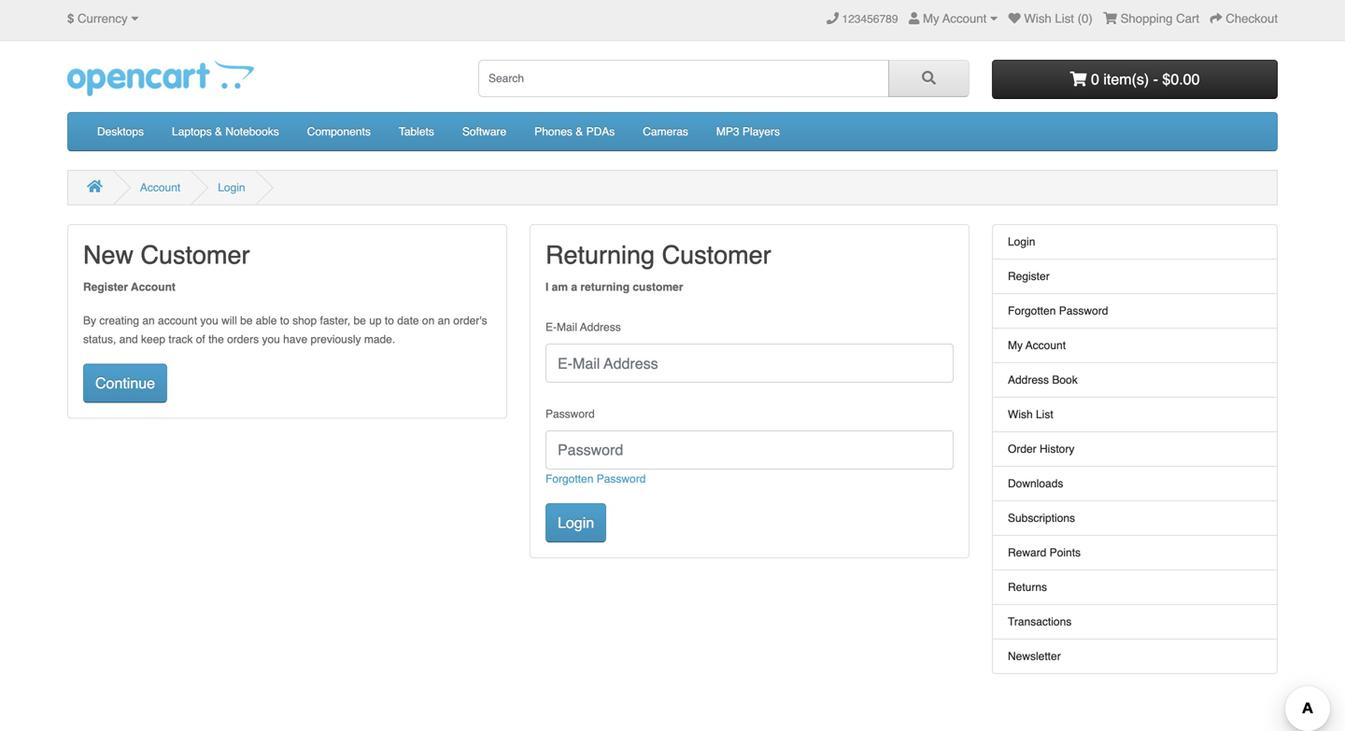 Task type: describe. For each thing, give the bounding box(es) containing it.
downloads
[[1008, 477, 1063, 490]]

currency
[[78, 12, 128, 26]]

newsletter
[[1008, 650, 1061, 663]]

forgotten password for the leftmost the forgotten password link
[[546, 473, 646, 486]]

account link
[[140, 181, 181, 194]]

0 vertical spatial you
[[200, 314, 218, 327]]

customer for new customer
[[141, 241, 250, 269]]

wish list (0)
[[1024, 12, 1093, 26]]

list for wish list
[[1036, 408, 1053, 421]]

E-Mail Address text field
[[546, 344, 954, 383]]

previously
[[311, 333, 361, 346]]

0
[[1091, 71, 1099, 88]]

am
[[552, 281, 568, 294]]

0 vertical spatial forgotten password link
[[992, 294, 1278, 329]]

login button
[[546, 503, 606, 543]]

list for wish list (0)
[[1055, 12, 1074, 26]]

0 horizontal spatial my account
[[923, 12, 987, 26]]

checkout link
[[1210, 12, 1278, 26]]

0 horizontal spatial login link
[[218, 181, 245, 194]]

account left heart image
[[942, 12, 987, 26]]

tablets link
[[385, 113, 448, 150]]

register for register account
[[83, 281, 128, 294]]

newsletter link
[[992, 640, 1278, 674]]

1 vertical spatial my account link
[[992, 329, 1278, 363]]

able
[[256, 314, 277, 327]]

Search text field
[[478, 60, 889, 97]]

1 vertical spatial login
[[1008, 235, 1035, 248]]

2 to from the left
[[385, 314, 394, 327]]

user image
[[909, 12, 920, 24]]

components link
[[293, 113, 385, 150]]

wish list link
[[992, 398, 1278, 433]]

subscriptions
[[1008, 512, 1075, 525]]

downloads link
[[992, 467, 1278, 502]]

password for the leftmost the forgotten password link
[[597, 473, 646, 486]]

phone image
[[827, 12, 839, 24]]

pdas
[[586, 125, 615, 138]]

e-
[[546, 321, 557, 334]]

account down laptops
[[140, 181, 181, 194]]

0 vertical spatial my account link
[[909, 12, 998, 26]]

share image
[[1210, 12, 1222, 24]]

laptops & notebooks
[[172, 125, 279, 138]]

register link
[[992, 260, 1278, 294]]

reward
[[1008, 546, 1047, 560]]

2 an from the left
[[438, 314, 450, 327]]

1 to from the left
[[280, 314, 289, 327]]

0 horizontal spatial forgotten password link
[[546, 473, 646, 486]]

caret down image for my account
[[990, 12, 998, 24]]

tablets
[[399, 125, 434, 138]]

123456789
[[842, 13, 898, 26]]

returning
[[580, 281, 630, 294]]

of
[[196, 333, 205, 346]]

shopping
[[1121, 12, 1173, 26]]

account inside my account link
[[1026, 339, 1066, 352]]

i am a returning customer
[[546, 281, 683, 294]]

creating
[[99, 314, 139, 327]]

1 horizontal spatial login link
[[992, 224, 1278, 260]]

phones & pdas
[[535, 125, 615, 138]]

wish list
[[1008, 408, 1053, 421]]

& for phones
[[576, 125, 583, 138]]

item(s)
[[1104, 71, 1149, 88]]

shopping cart image
[[1070, 72, 1087, 86]]

order
[[1008, 443, 1037, 456]]

returns
[[1008, 581, 1047, 594]]

orders
[[227, 333, 259, 346]]

up
[[369, 314, 382, 327]]

mail
[[557, 321, 577, 334]]

home image
[[87, 179, 103, 193]]

address book link
[[992, 363, 1278, 398]]

mp3 players
[[716, 125, 780, 138]]

checkout
[[1226, 12, 1278, 26]]

points
[[1050, 546, 1081, 560]]

shopping cart
[[1121, 12, 1199, 26]]

-
[[1153, 71, 1158, 88]]

order history link
[[992, 433, 1278, 467]]

software
[[462, 125, 506, 138]]

wish for wish list (0)
[[1024, 12, 1052, 26]]

register account
[[83, 281, 176, 294]]

forgotten for top the forgotten password link
[[1008, 305, 1056, 318]]

1 vertical spatial my
[[1008, 339, 1023, 352]]

password for top the forgotten password link
[[1059, 305, 1108, 318]]

address book
[[1008, 374, 1078, 387]]

new
[[83, 241, 134, 269]]

made.
[[364, 333, 395, 346]]

date
[[397, 314, 419, 327]]

0 item(s) - $0.00 button
[[992, 60, 1278, 99]]

customer
[[633, 281, 683, 294]]

$ currency
[[67, 12, 128, 26]]

track
[[169, 333, 193, 346]]

shopping cart link
[[1103, 12, 1199, 26]]

faster,
[[320, 314, 350, 327]]

keep
[[141, 333, 165, 346]]

status,
[[83, 333, 116, 346]]

order history
[[1008, 443, 1075, 456]]

order's
[[453, 314, 487, 327]]

forgotten password for top the forgotten password link
[[1008, 305, 1108, 318]]

& for laptops
[[215, 125, 222, 138]]

continue link
[[83, 364, 167, 403]]



Task type: locate. For each thing, give the bounding box(es) containing it.
wish up the order
[[1008, 408, 1033, 421]]

0 vertical spatial list
[[1055, 12, 1074, 26]]

1 vertical spatial address
[[1008, 374, 1049, 387]]

address
[[580, 321, 621, 334], [1008, 374, 1049, 387]]

to right up
[[385, 314, 394, 327]]

players
[[743, 125, 780, 138]]

0 item(s) - $0.00
[[1087, 71, 1200, 88]]

caret down image for currency
[[131, 12, 139, 24]]

forgotten
[[1008, 305, 1056, 318], [546, 473, 594, 486]]

0 horizontal spatial forgotten password
[[546, 473, 646, 486]]

1 horizontal spatial you
[[262, 333, 280, 346]]

subscriptions link
[[992, 502, 1278, 536]]

forgotten password link up address book link
[[992, 294, 1278, 329]]

cameras
[[643, 125, 688, 138]]

login
[[218, 181, 245, 194], [1008, 235, 1035, 248], [558, 514, 594, 532]]

0 vertical spatial address
[[580, 321, 621, 334]]

customer up account
[[141, 241, 250, 269]]

0 horizontal spatial address
[[580, 321, 621, 334]]

1 vertical spatial list
[[1036, 408, 1053, 421]]

forgotten for the leftmost the forgotten password link
[[546, 473, 594, 486]]

1 vertical spatial forgotten password
[[546, 473, 646, 486]]

1 horizontal spatial my
[[1008, 339, 1023, 352]]

forgotten password up login button
[[546, 473, 646, 486]]

0 vertical spatial password
[[1059, 305, 1108, 318]]

i
[[546, 281, 549, 294]]

phones & pdas link
[[520, 113, 629, 150]]

returning customer
[[546, 241, 771, 269]]

book
[[1052, 374, 1078, 387]]

forgotten inside the forgotten password link
[[1008, 305, 1056, 318]]

account down the new customer
[[131, 281, 176, 294]]

history
[[1040, 443, 1075, 456]]

your store image
[[67, 60, 254, 96]]

0 horizontal spatial an
[[142, 314, 155, 327]]

be right will
[[240, 314, 253, 327]]

desktops link
[[83, 113, 158, 150]]

0 horizontal spatial &
[[215, 125, 222, 138]]

address right mail
[[580, 321, 621, 334]]

account
[[942, 12, 987, 26], [140, 181, 181, 194], [131, 281, 176, 294], [1026, 339, 1066, 352]]

0 vertical spatial forgotten
[[1008, 305, 1056, 318]]

search image
[[922, 71, 936, 85]]

mp3 players link
[[702, 113, 794, 150]]

forgotten password link
[[992, 294, 1278, 329], [546, 473, 646, 486]]

wish right heart image
[[1024, 12, 1052, 26]]

1 vertical spatial password
[[546, 408, 595, 421]]

caret down image right currency
[[131, 12, 139, 24]]

customer for returning customer
[[662, 241, 771, 269]]

1 horizontal spatial to
[[385, 314, 394, 327]]

2 be from the left
[[354, 314, 366, 327]]

shopping cart image
[[1103, 12, 1117, 24]]

list down address book
[[1036, 408, 1053, 421]]

wish for wish list
[[1008, 408, 1033, 421]]

1 vertical spatial login link
[[992, 224, 1278, 260]]

an up keep
[[142, 314, 155, 327]]

you
[[200, 314, 218, 327], [262, 333, 280, 346]]

my account right the user 'icon'
[[923, 12, 987, 26]]

0 horizontal spatial customer
[[141, 241, 250, 269]]

password inside the forgotten password link
[[1059, 305, 1108, 318]]

0 vertical spatial wish
[[1024, 12, 1052, 26]]

0 horizontal spatial caret down image
[[131, 12, 139, 24]]

will
[[221, 314, 237, 327]]

on
[[422, 314, 435, 327]]

account
[[158, 314, 197, 327]]

transactions link
[[992, 605, 1278, 640]]

the
[[208, 333, 224, 346]]

1 vertical spatial my account
[[1008, 339, 1066, 352]]

$
[[67, 12, 74, 26]]

wish list (0) link
[[1008, 12, 1093, 26]]

my account
[[923, 12, 987, 26], [1008, 339, 1066, 352]]

my account link down register link
[[992, 329, 1278, 363]]

you up the
[[200, 314, 218, 327]]

address up wish list
[[1008, 374, 1049, 387]]

mp3
[[716, 125, 739, 138]]

1 horizontal spatial an
[[438, 314, 450, 327]]

forgotten password link up login button
[[546, 473, 646, 486]]

(0)
[[1078, 12, 1093, 26]]

Password password field
[[546, 431, 954, 470]]

wish
[[1024, 12, 1052, 26], [1008, 408, 1033, 421]]

login inside login button
[[558, 514, 594, 532]]

1 horizontal spatial forgotten password
[[1008, 305, 1108, 318]]

an
[[142, 314, 155, 327], [438, 314, 450, 327]]

& left pdas
[[576, 125, 583, 138]]

laptops
[[172, 125, 212, 138]]

1 customer from the left
[[141, 241, 250, 269]]

my account link
[[909, 12, 998, 26], [992, 329, 1278, 363]]

caret down image
[[131, 12, 139, 24], [990, 12, 998, 24]]

my right the user 'icon'
[[923, 12, 939, 26]]

desktops
[[97, 125, 144, 138]]

2 horizontal spatial login
[[1008, 235, 1035, 248]]

and
[[119, 333, 138, 346]]

2 caret down image from the left
[[990, 12, 998, 24]]

e-mail address
[[546, 321, 621, 334]]

1 horizontal spatial caret down image
[[990, 12, 998, 24]]

0 horizontal spatial list
[[1036, 408, 1053, 421]]

caret down image inside my account link
[[990, 12, 998, 24]]

1 horizontal spatial register
[[1008, 270, 1050, 283]]

0 horizontal spatial to
[[280, 314, 289, 327]]

0 horizontal spatial forgotten
[[546, 473, 594, 486]]

shop
[[293, 314, 317, 327]]

cart
[[1176, 12, 1199, 26]]

my account link left heart image
[[909, 12, 998, 26]]

my account up address book
[[1008, 339, 1066, 352]]

1 horizontal spatial be
[[354, 314, 366, 327]]

1 vertical spatial forgotten
[[546, 473, 594, 486]]

0 horizontal spatial you
[[200, 314, 218, 327]]

heart image
[[1008, 12, 1021, 24]]

2 vertical spatial password
[[597, 473, 646, 486]]

register for register
[[1008, 270, 1050, 283]]

1 horizontal spatial login
[[558, 514, 594, 532]]

0 horizontal spatial login
[[218, 181, 245, 194]]

1 be from the left
[[240, 314, 253, 327]]

2 & from the left
[[576, 125, 583, 138]]

new customer
[[83, 241, 250, 269]]

list
[[1055, 12, 1074, 26], [1036, 408, 1053, 421]]

be
[[240, 314, 253, 327], [354, 314, 366, 327]]

1 caret down image from the left
[[131, 12, 139, 24]]

cameras link
[[629, 113, 702, 150]]

notebooks
[[225, 125, 279, 138]]

laptops & notebooks link
[[158, 113, 293, 150]]

0 horizontal spatial be
[[240, 314, 253, 327]]

1 vertical spatial you
[[262, 333, 280, 346]]

1 horizontal spatial forgotten password link
[[992, 294, 1278, 329]]

by creating an account you will be able to shop faster, be up to date on an order's status, and keep track of the orders you have previously made.
[[83, 314, 487, 346]]

1 horizontal spatial list
[[1055, 12, 1074, 26]]

returns link
[[992, 571, 1278, 605]]

1 & from the left
[[215, 125, 222, 138]]

list left (0)
[[1055, 12, 1074, 26]]

1 vertical spatial wish
[[1008, 408, 1033, 421]]

returning
[[546, 241, 655, 269]]

$0.00
[[1162, 71, 1200, 88]]

1 horizontal spatial &
[[576, 125, 583, 138]]

caret down image left heart image
[[990, 12, 998, 24]]

password down register link
[[1059, 305, 1108, 318]]

login link
[[218, 181, 245, 194], [992, 224, 1278, 260]]

0 horizontal spatial register
[[83, 281, 128, 294]]

2 customer from the left
[[662, 241, 771, 269]]

software link
[[448, 113, 520, 150]]

an right "on"
[[438, 314, 450, 327]]

1 vertical spatial forgotten password link
[[546, 473, 646, 486]]

0 vertical spatial forgotten password
[[1008, 305, 1108, 318]]

by
[[83, 314, 96, 327]]

to right able
[[280, 314, 289, 327]]

have
[[283, 333, 307, 346]]

you down able
[[262, 333, 280, 346]]

0 horizontal spatial my
[[923, 12, 939, 26]]

a
[[571, 281, 577, 294]]

components
[[307, 125, 371, 138]]

forgotten up login button
[[546, 473, 594, 486]]

0 vertical spatial login link
[[218, 181, 245, 194]]

1 an from the left
[[142, 314, 155, 327]]

1 horizontal spatial my account
[[1008, 339, 1066, 352]]

&
[[215, 125, 222, 138], [576, 125, 583, 138]]

1 horizontal spatial password
[[597, 473, 646, 486]]

be left up
[[354, 314, 366, 327]]

2 horizontal spatial password
[[1059, 305, 1108, 318]]

& right laptops
[[215, 125, 222, 138]]

password up login button
[[597, 473, 646, 486]]

account up address book
[[1026, 339, 1066, 352]]

forgotten password up book
[[1008, 305, 1108, 318]]

continue
[[95, 375, 155, 392]]

2 vertical spatial login
[[558, 514, 594, 532]]

1 horizontal spatial forgotten
[[1008, 305, 1056, 318]]

password down mail
[[546, 408, 595, 421]]

transactions
[[1008, 616, 1072, 629]]

1 horizontal spatial customer
[[662, 241, 771, 269]]

forgotten up address book
[[1008, 305, 1056, 318]]

0 vertical spatial login
[[218, 181, 245, 194]]

customer up customer
[[662, 241, 771, 269]]

1 horizontal spatial address
[[1008, 374, 1049, 387]]

0 horizontal spatial password
[[546, 408, 595, 421]]

0 vertical spatial my
[[923, 12, 939, 26]]

my up address book
[[1008, 339, 1023, 352]]

0 vertical spatial my account
[[923, 12, 987, 26]]

phones
[[535, 125, 573, 138]]



Task type: vqa. For each thing, say whether or not it's contained in the screenshot.
Price
no



